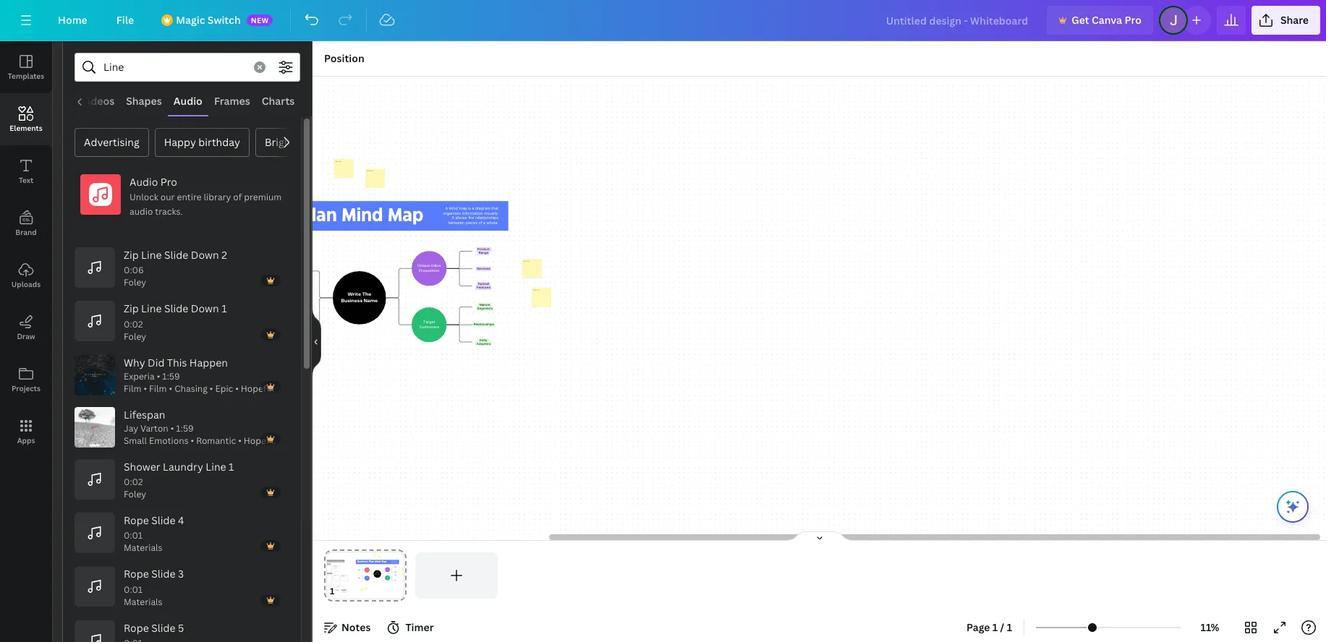 Task type: describe. For each thing, give the bounding box(es) containing it.
chasing
[[174, 382, 208, 395]]

1:59 inside small emotions, romantic, hopeful, floating, 119 seconds element
[[176, 422, 194, 435]]

our
[[160, 191, 175, 204]]

file
[[116, 13, 134, 27]]

foley, 2 seconds element for shower
[[124, 475, 146, 501]]

small emotions, romantic, hopeful, floating, 119 seconds element
[[124, 422, 278, 447]]

2 film from the left
[[149, 382, 167, 395]]

film, film, chasing, epic, hopeful, 119 seconds element
[[124, 370, 274, 395]]

canva assistant image
[[1284, 498, 1301, 516]]

experia • 1:59 film • film • chasing • epic • hopeful
[[124, 370, 274, 395]]

rope for rope slide 4
[[124, 514, 149, 527]]

0:02 for shower
[[124, 476, 143, 488]]

• right epic
[[235, 382, 239, 395]]

rope for rope slide 5
[[124, 621, 149, 635]]

a
[[445, 206, 448, 210]]

relationships
[[475, 215, 498, 220]]

rope slide 5 button
[[75, 620, 284, 642]]

notes button
[[318, 616, 377, 639]]

side panel tab list
[[0, 41, 52, 458]]

audio pro unlock our entire library of premium audio tracks.
[[129, 175, 282, 217]]

special
[[478, 282, 489, 286]]

photos button
[[29, 88, 75, 115]]

home
[[58, 13, 87, 27]]

advertising button
[[75, 128, 149, 157]]

Page title text field
[[341, 585, 346, 599]]

0:01 for rope slide 4
[[124, 530, 143, 542]]

0 horizontal spatial a
[[472, 206, 474, 210]]

happy birthday button
[[155, 128, 250, 157]]

projects button
[[0, 354, 52, 406]]

Design title text field
[[874, 6, 1041, 35]]

frames button
[[208, 88, 256, 115]]

happy birthday
[[164, 135, 240, 149]]

slide for 4
[[151, 514, 176, 527]]

epic
[[215, 382, 233, 395]]

shower laundry line 1
[[124, 460, 234, 473]]

• left chasing
[[169, 382, 172, 395]]

share button
[[1251, 6, 1320, 35]]

new
[[251, 15, 269, 25]]

zip line slide down 2
[[124, 248, 227, 262]]

did
[[148, 356, 164, 369]]

pro inside "button"
[[1125, 13, 1141, 27]]

early adopters
[[476, 338, 490, 345]]

• inside small emotions, romantic, hopeful, floating, 119 seconds element
[[171, 422, 174, 435]]

main menu bar
[[0, 0, 1326, 41]]

rope slide 3
[[124, 567, 184, 581]]

range
[[478, 251, 488, 254]]

shows
[[455, 215, 467, 220]]

draw
[[17, 331, 35, 341]]

rope slide 5
[[124, 621, 184, 635]]

services
[[477, 267, 490, 270]]

market
[[479, 303, 490, 307]]

videos
[[81, 94, 114, 108]]

of inside audio pro unlock our entire library of premium audio tracks.
[[233, 191, 242, 204]]

materials for rope slide 3
[[124, 596, 162, 608]]

down for 2
[[191, 248, 219, 262]]

0:06
[[124, 264, 144, 276]]

between
[[448, 220, 464, 225]]

unlock
[[129, 191, 158, 204]]

0:02 foley for zip
[[124, 318, 146, 343]]

diagram
[[475, 206, 490, 210]]

advertising
[[84, 135, 139, 149]]

rope for rope slide 3
[[124, 567, 149, 581]]

0:01 materials for rope slide 3
[[124, 584, 162, 608]]

that
[[491, 206, 498, 210]]

jay
[[124, 422, 138, 435]]

position
[[324, 51, 364, 65]]

0:02 foley for shower
[[124, 476, 146, 501]]

0:01 for rope slide 3
[[124, 584, 143, 596]]

page 1 image
[[324, 553, 406, 599]]

• up lifespan
[[144, 382, 147, 395]]

charts button
[[256, 88, 300, 115]]

down for 1
[[191, 302, 219, 316]]

materials, 1 seconds element for rope slide 4
[[124, 529, 162, 555]]

1 film from the left
[[124, 382, 141, 395]]

zip for zip line slide down 2
[[124, 248, 139, 262]]

adopters
[[476, 342, 490, 345]]

early
[[479, 338, 487, 342]]

home link
[[46, 6, 99, 35]]

1 right /
[[1007, 621, 1012, 634]]

11%
[[1201, 621, 1219, 634]]

get canva pro button
[[1047, 6, 1153, 35]]

get canva pro
[[1072, 13, 1141, 27]]

why did this happen
[[124, 356, 228, 369]]

3
[[178, 567, 184, 581]]

1 horizontal spatial a
[[483, 220, 485, 225]]

mind
[[449, 206, 458, 210]]

text button
[[0, 145, 52, 197]]

product range
[[477, 248, 489, 254]]

zip line slide down 1
[[124, 302, 227, 316]]

organizes
[[443, 211, 461, 215]]

slide for 5
[[151, 621, 176, 635]]

foley for zip line slide down 2
[[124, 277, 146, 289]]

2
[[221, 248, 227, 262]]

shower
[[124, 460, 160, 473]]

shapes button
[[120, 88, 168, 115]]

1 down small emotions, romantic, hopeful, floating, 119 seconds element
[[229, 460, 234, 473]]

map
[[459, 206, 467, 210]]

is
[[468, 206, 471, 210]]



Task type: vqa. For each thing, say whether or not it's contained in the screenshot.
Film to the left
yes



Task type: locate. For each thing, give the bounding box(es) containing it.
slide left 4
[[151, 514, 176, 527]]

pieces
[[465, 220, 477, 225]]

zip up the 0:06
[[124, 248, 139, 262]]

happen
[[189, 356, 228, 369]]

line right the laundry
[[206, 460, 226, 473]]

• right varton
[[171, 422, 174, 435]]

slide left 5
[[151, 621, 176, 635]]

zip down 0:06 foley
[[124, 302, 139, 316]]

audio inside button
[[173, 94, 202, 108]]

0:02 foley
[[124, 318, 146, 343], [124, 476, 146, 501]]

templates
[[8, 71, 44, 81]]

audio
[[173, 94, 202, 108], [129, 175, 158, 189]]

0:02 down shower on the left
[[124, 476, 143, 488]]

foley down shower on the left
[[124, 488, 146, 501]]

0 vertical spatial 0:01
[[124, 530, 143, 542]]

line up the 0:06
[[141, 248, 162, 262]]

0:01 down rope slide 3
[[124, 584, 143, 596]]

materials up rope slide 5
[[124, 596, 162, 608]]

1 0:01 from the top
[[124, 530, 143, 542]]

0 vertical spatial foley, 2 seconds element
[[124, 317, 146, 343]]

0:02
[[124, 318, 143, 330], [124, 476, 143, 488]]

1 0:02 from the top
[[124, 318, 143, 330]]

0 vertical spatial rope
[[124, 514, 149, 527]]

foley, 2 seconds element for zip
[[124, 317, 146, 343]]

0 vertical spatial 0:02 foley
[[124, 318, 146, 343]]

photos
[[35, 94, 69, 108]]

audio for audio
[[173, 94, 202, 108]]

1 foley, 2 seconds element from the top
[[124, 317, 146, 343]]

charts
[[262, 94, 295, 108]]

pro up our in the left top of the page
[[160, 175, 177, 189]]

2 0:01 materials from the top
[[124, 584, 162, 608]]

2 rope from the top
[[124, 567, 149, 581]]

apps
[[17, 435, 35, 446]]

1 horizontal spatial of
[[478, 220, 482, 225]]

slide up why did this happen
[[164, 302, 188, 316]]

1 horizontal spatial audio
[[173, 94, 202, 108]]

2 down from the top
[[191, 302, 219, 316]]

rope
[[124, 514, 149, 527], [124, 567, 149, 581], [124, 621, 149, 635]]

materials, 1 seconds element down rope slide 4
[[124, 529, 162, 555]]

get
[[1072, 13, 1089, 27]]

materials
[[124, 542, 162, 554], [124, 596, 162, 608]]

film down why
[[124, 382, 141, 395]]

segments
[[477, 307, 492, 310]]

0:02 for zip
[[124, 318, 143, 330]]

1 vertical spatial foley
[[124, 330, 146, 343]]

rope left 4
[[124, 514, 149, 527]]

materials, 1 seconds element for rope slide 3
[[124, 583, 162, 609]]

0:02 foley down shower on the left
[[124, 476, 146, 501]]

Search elements search field
[[103, 54, 245, 81]]

hopeful
[[241, 382, 274, 395]]

line for zip line slide down 1
[[141, 302, 162, 316]]

foley for shower laundry line 1
[[124, 488, 146, 501]]

of inside a mind map is a diagram that organizes information visually. it shows the relationships between pieces of a whole.
[[478, 220, 482, 225]]

materials for rope slide 4
[[124, 542, 162, 554]]

1 vertical spatial down
[[191, 302, 219, 316]]

3 rope from the top
[[124, 621, 149, 635]]

1 rope from the top
[[124, 514, 149, 527]]

text
[[19, 175, 33, 185]]

elements button
[[0, 93, 52, 145]]

foley up why
[[124, 330, 146, 343]]

2 foley from the top
[[124, 330, 146, 343]]

of down relationships
[[478, 220, 482, 225]]

4
[[178, 514, 184, 527]]

this
[[167, 356, 187, 369]]

1 vertical spatial materials
[[124, 596, 162, 608]]

templates button
[[0, 41, 52, 93]]

audio up unlock
[[129, 175, 158, 189]]

entire
[[177, 191, 202, 204]]

bright button
[[255, 128, 304, 157]]

1 vertical spatial of
[[478, 220, 482, 225]]

0:01 materials down rope slide 4
[[124, 530, 162, 554]]

materials, 1 seconds element down rope slide 3
[[124, 583, 162, 609]]

visually.
[[484, 211, 498, 215]]

film down did
[[149, 382, 167, 395]]

product
[[477, 248, 489, 251]]

a right "is"
[[472, 206, 474, 210]]

materials up rope slide 3
[[124, 542, 162, 554]]

5
[[178, 621, 184, 635]]

1 horizontal spatial film
[[149, 382, 167, 395]]

of
[[233, 191, 242, 204], [478, 220, 482, 225]]

1 horizontal spatial pro
[[1125, 13, 1141, 27]]

line
[[141, 248, 162, 262], [141, 302, 162, 316], [206, 460, 226, 473]]

down
[[191, 248, 219, 262], [191, 302, 219, 316]]

pro inside audio pro unlock our entire library of premium audio tracks.
[[160, 175, 177, 189]]

1 vertical spatial 0:02 foley
[[124, 476, 146, 501]]

materials, 1 seconds element
[[124, 529, 162, 555], [124, 583, 162, 609]]

0 horizontal spatial film
[[124, 382, 141, 395]]

1 vertical spatial a
[[483, 220, 485, 225]]

slide for 3
[[151, 567, 176, 581]]

0:01
[[124, 530, 143, 542], [124, 584, 143, 596]]

1:59 right varton
[[176, 422, 194, 435]]

notes
[[341, 621, 371, 634]]

share
[[1280, 13, 1309, 27]]

2 0:02 from the top
[[124, 476, 143, 488]]

rope inside button
[[124, 621, 149, 635]]

1:59 inside experia • 1:59 film • film • chasing • epic • hopeful
[[162, 370, 180, 383]]

1 vertical spatial 0:01
[[124, 584, 143, 596]]

line for zip line slide down 2
[[141, 248, 162, 262]]

it
[[451, 215, 454, 220]]

library
[[204, 191, 231, 204]]

foley, 6 seconds element
[[124, 263, 146, 289]]

1 materials from the top
[[124, 542, 162, 554]]

0 horizontal spatial audio
[[129, 175, 158, 189]]

varton
[[140, 422, 168, 435]]

2 0:01 from the top
[[124, 584, 143, 596]]

elements
[[10, 123, 42, 133]]

brand button
[[0, 197, 52, 250]]

whole.
[[486, 220, 498, 225]]

1 vertical spatial 0:02
[[124, 476, 143, 488]]

• left epic
[[210, 382, 213, 395]]

jay varton • 1:59
[[124, 422, 194, 435]]

hide pages image
[[785, 531, 854, 543]]

1 materials, 1 seconds element from the top
[[124, 529, 162, 555]]

0 vertical spatial of
[[233, 191, 242, 204]]

0 vertical spatial 0:01 materials
[[124, 530, 162, 554]]

a mind map is a diagram that organizes information visually. it shows the relationships between pieces of a whole.
[[443, 206, 498, 225]]

apps button
[[0, 406, 52, 458]]

brand
[[15, 227, 37, 237]]

0 vertical spatial a
[[472, 206, 474, 210]]

audio for audio pro unlock our entire library of premium audio tracks.
[[129, 175, 158, 189]]

of right the library on the left top of page
[[233, 191, 242, 204]]

1 vertical spatial foley, 2 seconds element
[[124, 475, 146, 501]]

/
[[1000, 621, 1004, 634]]

2 0:02 foley from the top
[[124, 476, 146, 501]]

magic
[[176, 13, 205, 27]]

0 vertical spatial pro
[[1125, 13, 1141, 27]]

0:01 materials down rope slide 3
[[124, 584, 162, 608]]

1 vertical spatial pro
[[160, 175, 177, 189]]

0 vertical spatial foley
[[124, 277, 146, 289]]

laundry
[[163, 460, 203, 473]]

2 materials, 1 seconds element from the top
[[124, 583, 162, 609]]

frames
[[214, 94, 250, 108]]

market segments
[[477, 303, 492, 310]]

foley
[[124, 277, 146, 289], [124, 330, 146, 343], [124, 488, 146, 501]]

pro right canva
[[1125, 13, 1141, 27]]

1 vertical spatial zip
[[124, 302, 139, 316]]

timer button
[[382, 616, 439, 639]]

audio down search elements search box
[[173, 94, 202, 108]]

0 horizontal spatial pro
[[160, 175, 177, 189]]

audio inside audio pro unlock our entire library of premium audio tracks.
[[129, 175, 158, 189]]

1:59 down why did this happen
[[162, 370, 180, 383]]

relationships
[[473, 323, 494, 326]]

1 vertical spatial line
[[141, 302, 162, 316]]

a down relationships
[[483, 220, 485, 225]]

2 vertical spatial line
[[206, 460, 226, 473]]

draw button
[[0, 302, 52, 354]]

projects
[[12, 383, 41, 394]]

1 foley from the top
[[124, 277, 146, 289]]

0 horizontal spatial of
[[233, 191, 242, 204]]

film
[[124, 382, 141, 395], [149, 382, 167, 395]]

foley, 2 seconds element down shower on the left
[[124, 475, 146, 501]]

0:02 up why
[[124, 318, 143, 330]]

2 vertical spatial foley
[[124, 488, 146, 501]]

the
[[468, 215, 474, 220]]

0:01 down rope slide 4
[[124, 530, 143, 542]]

•
[[157, 370, 160, 383], [144, 382, 147, 395], [169, 382, 172, 395], [210, 382, 213, 395], [235, 382, 239, 395], [171, 422, 174, 435]]

1 0:02 foley from the top
[[124, 318, 146, 343]]

slide inside button
[[151, 621, 176, 635]]

rope left 5
[[124, 621, 149, 635]]

timer
[[405, 621, 434, 634]]

page
[[966, 621, 990, 634]]

switch
[[207, 13, 241, 27]]

page 1 / 1
[[966, 621, 1012, 634]]

foley down the 0:06
[[124, 277, 146, 289]]

2 materials from the top
[[124, 596, 162, 608]]

foley, 2 seconds element
[[124, 317, 146, 343], [124, 475, 146, 501]]

1 vertical spatial 1:59
[[176, 422, 194, 435]]

line down 0:06 foley
[[141, 302, 162, 316]]

audio button
[[168, 88, 208, 115]]

file button
[[105, 6, 146, 35]]

0:06 foley
[[124, 264, 146, 289]]

1 vertical spatial audio
[[129, 175, 158, 189]]

foley for zip line slide down 1
[[124, 330, 146, 343]]

0:02 foley up why
[[124, 318, 146, 343]]

videos button
[[75, 88, 120, 115]]

down left "2"
[[191, 248, 219, 262]]

1 down from the top
[[191, 248, 219, 262]]

uploads button
[[0, 250, 52, 302]]

happy
[[164, 135, 196, 149]]

bright
[[265, 135, 295, 149]]

0 vertical spatial 1:59
[[162, 370, 180, 383]]

information
[[462, 211, 483, 215]]

• down did
[[157, 370, 160, 383]]

0 vertical spatial down
[[191, 248, 219, 262]]

1 vertical spatial 0:01 materials
[[124, 584, 162, 608]]

magic switch
[[176, 13, 241, 27]]

0 vertical spatial materials
[[124, 542, 162, 554]]

1
[[221, 302, 227, 316], [229, 460, 234, 473], [992, 621, 998, 634], [1007, 621, 1012, 634]]

down up happen
[[191, 302, 219, 316]]

features
[[476, 286, 490, 289]]

1 left /
[[992, 621, 998, 634]]

2 zip from the top
[[124, 302, 139, 316]]

slide left "2"
[[164, 248, 188, 262]]

foley, 2 seconds element up why
[[124, 317, 146, 343]]

3 foley from the top
[[124, 488, 146, 501]]

zip for zip line slide down 1
[[124, 302, 139, 316]]

2 foley, 2 seconds element from the top
[[124, 475, 146, 501]]

0 vertical spatial materials, 1 seconds element
[[124, 529, 162, 555]]

hide image
[[312, 307, 321, 377]]

1 down "2"
[[221, 302, 227, 316]]

position button
[[318, 47, 370, 70]]

1 0:01 materials from the top
[[124, 530, 162, 554]]

0 vertical spatial line
[[141, 248, 162, 262]]

rope slide 4
[[124, 514, 184, 527]]

1 zip from the top
[[124, 248, 139, 262]]

2 vertical spatial rope
[[124, 621, 149, 635]]

0 vertical spatial 0:02
[[124, 318, 143, 330]]

1 vertical spatial rope
[[124, 567, 149, 581]]

rope left "3"
[[124, 567, 149, 581]]

lifespan
[[124, 408, 165, 421]]

0:01 materials for rope slide 4
[[124, 530, 162, 554]]

0 vertical spatial zip
[[124, 248, 139, 262]]

1 vertical spatial materials, 1 seconds element
[[124, 583, 162, 609]]

slide left "3"
[[151, 567, 176, 581]]

0 vertical spatial audio
[[173, 94, 202, 108]]



